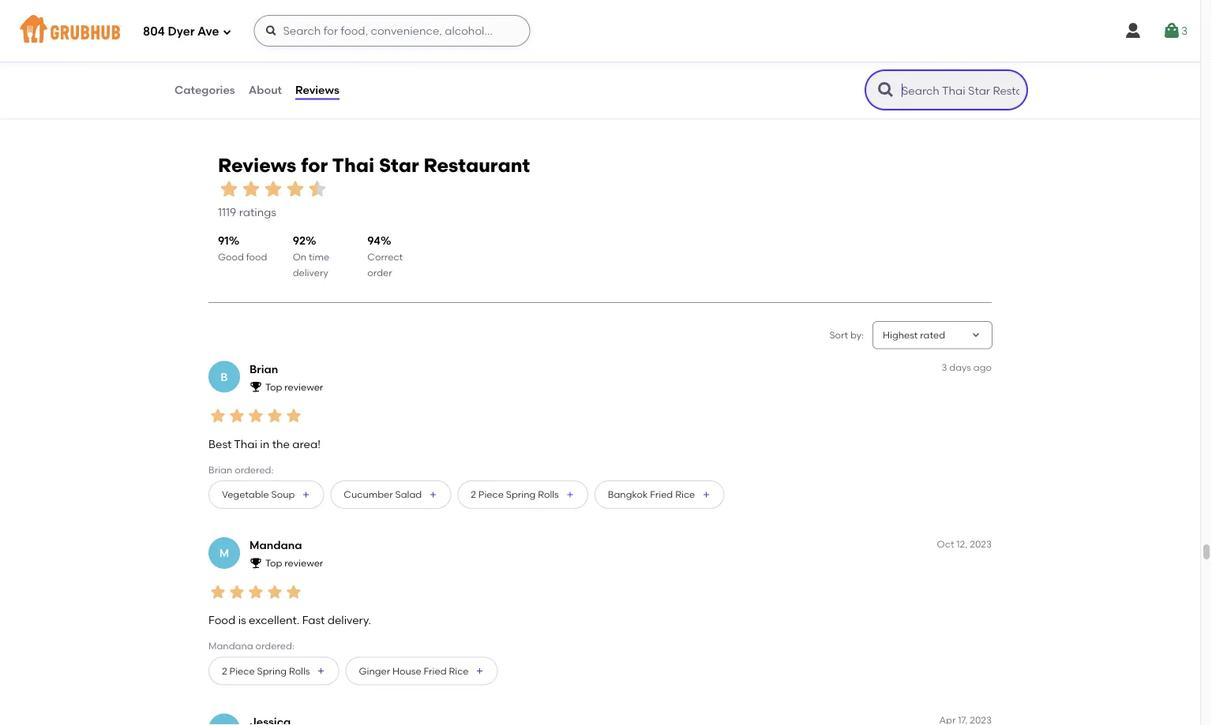Task type: vqa. For each thing, say whether or not it's contained in the screenshot.
second Save this restaurant icon from right
no



Task type: locate. For each thing, give the bounding box(es) containing it.
1 mi from the left
[[216, 33, 228, 44]]

2 piece spring rolls button
[[458, 481, 588, 509], [209, 657, 339, 686]]

0 horizontal spatial thai
[[234, 437, 257, 451]]

order
[[368, 267, 392, 279]]

0 vertical spatial trophy icon image
[[250, 381, 262, 393]]

1756 ratings
[[377, 36, 439, 49]]

main navigation navigation
[[0, 0, 1201, 62]]

2 horizontal spatial svg image
[[1124, 21, 1143, 40]]

ratings right 1119
[[239, 205, 276, 219]]

mandana
[[250, 539, 302, 552], [209, 641, 253, 653]]

ordered:
[[235, 465, 274, 476], [256, 641, 294, 653]]

food is excellent. fast delivery.
[[209, 614, 371, 627]]

rice right house
[[449, 666, 469, 677]]

2 down mandana ordered:
[[222, 666, 227, 677]]

reviews for thai star restaurant
[[218, 154, 530, 177]]

0 vertical spatial top reviewer
[[265, 382, 323, 393]]

reviews for reviews
[[295, 83, 339, 97]]

12,
[[957, 539, 968, 550]]

reviews inside button
[[295, 83, 339, 97]]

reviews button
[[295, 62, 340, 118]]

reviews up the 1119 ratings
[[218, 154, 296, 177]]

min inside 10–20 min 3.21 mi
[[225, 19, 242, 30]]

2
[[471, 489, 476, 501], [222, 666, 227, 677]]

b
[[221, 370, 228, 384]]

fried
[[650, 489, 673, 501], [424, 666, 447, 677]]

top
[[265, 382, 282, 393], [265, 558, 282, 570]]

0 horizontal spatial ratings
[[239, 205, 276, 219]]

rice right bangkok
[[675, 489, 695, 501]]

25–35
[[479, 19, 506, 30]]

reviewer for brian
[[284, 382, 323, 393]]

oct
[[937, 539, 954, 550]]

ginger
[[359, 666, 390, 677]]

trophy icon image for mandana
[[250, 557, 262, 570]]

1 horizontal spatial thai
[[332, 154, 374, 177]]

star
[[379, 154, 419, 177]]

trophy icon image right the b
[[250, 381, 262, 393]]

rolls
[[538, 489, 559, 501], [289, 666, 310, 677]]

house
[[393, 666, 421, 677]]

min inside 25–35 min 3.40 mi
[[509, 19, 526, 30]]

highest rated
[[883, 329, 945, 341]]

categories button
[[174, 62, 236, 118]]

plus icon image inside bangkok fried rice 'button'
[[702, 490, 711, 500]]

best
[[209, 437, 232, 451]]

ordered: down excellent.
[[256, 641, 294, 653]]

for
[[301, 154, 328, 177]]

0 vertical spatial reviewer
[[284, 382, 323, 393]]

1 vertical spatial piece
[[229, 666, 255, 677]]

min right "10–20" at the left of page
[[225, 19, 242, 30]]

10–20
[[197, 19, 222, 30]]

reviewer up the fast
[[284, 558, 323, 570]]

plus icon image inside ginger house fried rice button
[[475, 667, 485, 676]]

0 horizontal spatial 3
[[942, 362, 947, 374]]

0 vertical spatial spring
[[506, 489, 536, 501]]

1 vertical spatial 2
[[222, 666, 227, 677]]

0 vertical spatial 3
[[1181, 24, 1188, 37]]

mi
[[216, 33, 228, 44], [501, 33, 512, 44]]

soup
[[271, 489, 295, 501]]

1 horizontal spatial ratings
[[402, 36, 439, 49]]

mi right 3.40
[[501, 33, 512, 44]]

10–20 min 3.21 mi
[[197, 19, 242, 44]]

3 inside button
[[1181, 24, 1188, 37]]

brian right the b
[[250, 363, 278, 376]]

1 vertical spatial ratings
[[239, 205, 276, 219]]

sort by:
[[830, 329, 864, 341]]

brian
[[250, 363, 278, 376], [209, 465, 232, 476]]

1 vertical spatial top reviewer
[[265, 558, 323, 570]]

reviews right about
[[295, 83, 339, 97]]

0 vertical spatial mandana
[[250, 539, 302, 552]]

91 good food
[[218, 234, 267, 263]]

mi inside 25–35 min 3.40 mi
[[501, 33, 512, 44]]

about
[[249, 83, 282, 97]]

top reviewer up area!
[[265, 382, 323, 393]]

0 horizontal spatial 2
[[222, 666, 227, 677]]

1 vertical spatial trophy icon image
[[250, 557, 262, 570]]

restaurant
[[424, 154, 530, 177]]

ordered: for excellent.
[[256, 641, 294, 653]]

m
[[219, 547, 229, 560]]

2 right the salad
[[471, 489, 476, 501]]

1 horizontal spatial brian
[[250, 363, 278, 376]]

cucumber
[[344, 489, 393, 501]]

0 vertical spatial thai
[[332, 154, 374, 177]]

1 vertical spatial reviewer
[[284, 558, 323, 570]]

1 vertical spatial rolls
[[289, 666, 310, 677]]

thai left in
[[234, 437, 257, 451]]

0 vertical spatial 2 piece spring rolls
[[471, 489, 559, 501]]

delivery
[[293, 267, 328, 279]]

top for mandana
[[265, 558, 282, 570]]

2 min from the left
[[509, 19, 526, 30]]

1 horizontal spatial 2 piece spring rolls
[[471, 489, 559, 501]]

plus icon image for cucumber salad button
[[428, 490, 438, 500]]

0 vertical spatial piece
[[478, 489, 504, 501]]

svg image right 10–20 min 3.21 mi
[[265, 24, 278, 37]]

0 horizontal spatial 2 piece spring rolls button
[[209, 657, 339, 686]]

bangkok
[[608, 489, 648, 501]]

food
[[246, 251, 267, 263]]

trophy icon image
[[250, 381, 262, 393], [250, 557, 262, 570]]

3 days ago
[[942, 362, 992, 374]]

0 horizontal spatial mi
[[216, 33, 228, 44]]

min for 25–35 min 3.40 mi
[[509, 19, 526, 30]]

reviews
[[295, 83, 339, 97], [218, 154, 296, 177]]

0 horizontal spatial min
[[225, 19, 242, 30]]

0 vertical spatial fried
[[650, 489, 673, 501]]

1 horizontal spatial mi
[[501, 33, 512, 44]]

piece
[[478, 489, 504, 501], [229, 666, 255, 677]]

top reviewer
[[265, 382, 323, 393], [265, 558, 323, 570]]

spring for the top 2 piece spring rolls button
[[506, 489, 536, 501]]

1 vertical spatial reviews
[[218, 154, 296, 177]]

ordered: up vegetable soup
[[235, 465, 274, 476]]

0 horizontal spatial rolls
[[289, 666, 310, 677]]

top reviewer for brian
[[265, 382, 323, 393]]

1 vertical spatial rice
[[449, 666, 469, 677]]

1 horizontal spatial rice
[[675, 489, 695, 501]]

ratings
[[402, 36, 439, 49], [239, 205, 276, 219]]

mi inside 10–20 min 3.21 mi
[[216, 33, 228, 44]]

1 reviewer from the top
[[284, 382, 323, 393]]

plus icon image right the ginger house fried rice
[[475, 667, 485, 676]]

svg image left svg icon
[[1124, 21, 1143, 40]]

804
[[143, 25, 165, 39]]

highest
[[883, 329, 918, 341]]

mi right 3.21
[[216, 33, 228, 44]]

min right 25–35
[[509, 19, 526, 30]]

1119
[[218, 205, 236, 219]]

best thai in the area!
[[209, 437, 321, 451]]

fried right bangkok
[[650, 489, 673, 501]]

1 vertical spatial top
[[265, 558, 282, 570]]

plus icon image
[[301, 490, 311, 500], [428, 490, 438, 500], [565, 490, 575, 500], [702, 490, 711, 500], [316, 667, 326, 676], [475, 667, 485, 676]]

1 horizontal spatial fried
[[650, 489, 673, 501]]

thai right "for"
[[332, 154, 374, 177]]

0 horizontal spatial fried
[[424, 666, 447, 677]]

1 vertical spatial fried
[[424, 666, 447, 677]]

star icon image
[[376, 18, 389, 31], [389, 18, 401, 31], [401, 18, 414, 31], [414, 18, 427, 31], [427, 18, 439, 31], [427, 18, 439, 31], [218, 178, 240, 200], [240, 178, 262, 200], [262, 178, 284, 200], [284, 178, 306, 200], [306, 178, 329, 200], [306, 178, 329, 200], [209, 407, 227, 426], [227, 407, 246, 426], [246, 407, 265, 426], [265, 407, 284, 426], [284, 407, 303, 426], [209, 583, 227, 602], [227, 583, 246, 602], [246, 583, 265, 602], [265, 583, 284, 602], [284, 583, 303, 602]]

3 for 3 days ago
[[942, 362, 947, 374]]

plus icon image down the fast
[[316, 667, 326, 676]]

1 horizontal spatial 2
[[471, 489, 476, 501]]

0 horizontal spatial rice
[[449, 666, 469, 677]]

trophy icon image right m
[[250, 557, 262, 570]]

3
[[1181, 24, 1188, 37], [942, 362, 947, 374]]

vegetable soup
[[222, 489, 295, 501]]

94
[[368, 234, 381, 247]]

0 vertical spatial rolls
[[538, 489, 559, 501]]

2 reviewer from the top
[[284, 558, 323, 570]]

plus icon image right the salad
[[428, 490, 438, 500]]

1 vertical spatial ordered:
[[256, 641, 294, 653]]

1 horizontal spatial min
[[509, 19, 526, 30]]

0 horizontal spatial spring
[[257, 666, 287, 677]]

top reviewer up food is excellent. fast delivery.
[[265, 558, 323, 570]]

bangkok fried rice
[[608, 489, 695, 501]]

ave
[[197, 25, 219, 39]]

0 vertical spatial 2
[[471, 489, 476, 501]]

1 horizontal spatial piece
[[478, 489, 504, 501]]

mandana down food
[[209, 641, 253, 653]]

plus icon image inside cucumber salad button
[[428, 490, 438, 500]]

0 horizontal spatial brian
[[209, 465, 232, 476]]

top reviewer for mandana
[[265, 558, 323, 570]]

svg image
[[1124, 21, 1143, 40], [265, 24, 278, 37], [222, 27, 232, 37]]

reviewer up area!
[[284, 382, 323, 393]]

spring for bottom 2 piece spring rolls button
[[257, 666, 287, 677]]

1 min from the left
[[225, 19, 242, 30]]

fried right house
[[424, 666, 447, 677]]

top right the b
[[265, 382, 282, 393]]

vegetable
[[222, 489, 269, 501]]

svg image right ave
[[222, 27, 232, 37]]

fried inside button
[[424, 666, 447, 677]]

search icon image
[[877, 81, 896, 100]]

plus icon image inside vegetable soup button
[[301, 490, 311, 500]]

piece for bottom 2 piece spring rolls button
[[229, 666, 255, 677]]

2 mi from the left
[[501, 33, 512, 44]]

min
[[225, 19, 242, 30], [509, 19, 526, 30]]

0 vertical spatial rice
[[675, 489, 695, 501]]

1 horizontal spatial rolls
[[538, 489, 559, 501]]

dyer
[[168, 25, 195, 39]]

1 horizontal spatial 3
[[1181, 24, 1188, 37]]

ratings right 1756
[[402, 36, 439, 49]]

1 top reviewer from the top
[[265, 382, 323, 393]]

brian down the best at the bottom left of page
[[209, 465, 232, 476]]

1 trophy icon image from the top
[[250, 381, 262, 393]]

spring
[[506, 489, 536, 501], [257, 666, 287, 677]]

2 piece spring rolls
[[471, 489, 559, 501], [222, 666, 310, 677]]

ratings for 1756 ratings
[[402, 36, 439, 49]]

0 vertical spatial top
[[265, 382, 282, 393]]

area!
[[292, 437, 321, 451]]

oct 12, 2023
[[937, 539, 992, 550]]

reviews for reviews for thai star restaurant
[[218, 154, 296, 177]]

plus icon image for vegetable soup button
[[301, 490, 311, 500]]

1 top from the top
[[265, 382, 282, 393]]

0 horizontal spatial 2 piece spring rolls
[[222, 666, 310, 677]]

2 top from the top
[[265, 558, 282, 570]]

plus icon image left bangkok
[[565, 490, 575, 500]]

1 horizontal spatial spring
[[506, 489, 536, 501]]

1 horizontal spatial 2 piece spring rolls button
[[458, 481, 588, 509]]

plus icon image right "soup"
[[301, 490, 311, 500]]

1 vertical spatial 2 piece spring rolls
[[222, 666, 310, 677]]

1 vertical spatial spring
[[257, 666, 287, 677]]

0 horizontal spatial piece
[[229, 666, 255, 677]]

3.40
[[479, 33, 498, 44]]

plus icon image right bangkok fried rice
[[702, 490, 711, 500]]

0 vertical spatial brian
[[250, 363, 278, 376]]

rated
[[920, 329, 945, 341]]

2023
[[970, 539, 992, 550]]

0 vertical spatial reviews
[[295, 83, 339, 97]]

0 vertical spatial ratings
[[402, 36, 439, 49]]

mandana down "soup"
[[250, 539, 302, 552]]

reviewer
[[284, 382, 323, 393], [284, 558, 323, 570]]

bangkok fried rice button
[[595, 481, 724, 509]]

top for brian
[[265, 382, 282, 393]]

fast
[[302, 614, 325, 627]]

0 vertical spatial ordered:
[[235, 465, 274, 476]]

1 vertical spatial brian
[[209, 465, 232, 476]]

thai
[[332, 154, 374, 177], [234, 437, 257, 451]]

2 top reviewer from the top
[[265, 558, 323, 570]]

ratings for 1119 ratings
[[239, 205, 276, 219]]

rice
[[675, 489, 695, 501], [449, 666, 469, 677]]

trophy icon image for brian
[[250, 381, 262, 393]]

top right m
[[265, 558, 282, 570]]

2 trophy icon image from the top
[[250, 557, 262, 570]]

1 vertical spatial mandana
[[209, 641, 253, 653]]

1 vertical spatial 3
[[942, 362, 947, 374]]

min for 10–20 min 3.21 mi
[[225, 19, 242, 30]]



Task type: describe. For each thing, give the bounding box(es) containing it.
mandana ordered:
[[209, 641, 294, 653]]

94 correct order
[[368, 234, 403, 279]]

rolls for the top 2 piece spring rolls button
[[538, 489, 559, 501]]

reviewer for mandana
[[284, 558, 323, 570]]

cucumber salad button
[[330, 481, 451, 509]]

food
[[209, 614, 236, 627]]

correct
[[368, 251, 403, 263]]

0 horizontal spatial svg image
[[222, 27, 232, 37]]

about button
[[248, 62, 283, 118]]

mandana for mandana
[[250, 539, 302, 552]]

salad
[[395, 489, 422, 501]]

piece for the top 2 piece spring rolls button
[[478, 489, 504, 501]]

3.21
[[197, 33, 213, 44]]

plus icon image for ginger house fried rice button
[[475, 667, 485, 676]]

plus icon image for bangkok fried rice 'button' at bottom
[[702, 490, 711, 500]]

804 dyer ave
[[143, 25, 219, 39]]

fried inside 'button'
[[650, 489, 673, 501]]

Search for food, convenience, alcohol... search field
[[254, 15, 530, 47]]

mi for 10–20
[[216, 33, 228, 44]]

sort
[[830, 329, 848, 341]]

1 vertical spatial 2 piece spring rolls button
[[209, 657, 339, 686]]

plus icon image for bottom 2 piece spring rolls button
[[316, 667, 326, 676]]

rolls for bottom 2 piece spring rolls button
[[289, 666, 310, 677]]

brian for brian ordered:
[[209, 465, 232, 476]]

25–35 min 3.40 mi
[[479, 19, 526, 44]]

is
[[238, 614, 246, 627]]

brian for brian
[[250, 363, 278, 376]]

days
[[950, 362, 971, 374]]

3 button
[[1162, 17, 1188, 45]]

ginger house fried rice button
[[346, 657, 498, 686]]

91
[[218, 234, 229, 247]]

1 horizontal spatial svg image
[[265, 24, 278, 37]]

good
[[218, 251, 244, 263]]

mi for 25–35
[[501, 33, 512, 44]]

ginger house fried rice
[[359, 666, 469, 677]]

ago
[[974, 362, 992, 374]]

svg image
[[1162, 21, 1181, 40]]

ordered: for in
[[235, 465, 274, 476]]

time
[[309, 251, 329, 263]]

caret down icon image
[[970, 329, 983, 342]]

excellent.
[[249, 614, 300, 627]]

in
[[260, 437, 270, 451]]

mandana for mandana ordered:
[[209, 641, 253, 653]]

0 vertical spatial 2 piece spring rolls button
[[458, 481, 588, 509]]

plus icon image for the top 2 piece spring rolls button
[[565, 490, 575, 500]]

delivery.
[[328, 614, 371, 627]]

92
[[293, 234, 306, 247]]

rice inside 'button'
[[675, 489, 695, 501]]

vegetable soup button
[[209, 481, 324, 509]]

Search Thai Star Restaurant search field
[[900, 83, 1021, 98]]

the
[[272, 437, 290, 451]]

on
[[293, 251, 307, 263]]

3 for 3
[[1181, 24, 1188, 37]]

92 on time delivery
[[293, 234, 329, 279]]

cucumber salad
[[344, 489, 422, 501]]

categories
[[175, 83, 235, 97]]

brian ordered:
[[209, 465, 274, 476]]

1 vertical spatial thai
[[234, 437, 257, 451]]

1756
[[377, 36, 399, 49]]

rice inside button
[[449, 666, 469, 677]]

Sort by: field
[[883, 329, 945, 342]]

1119 ratings
[[218, 205, 276, 219]]

by:
[[851, 329, 864, 341]]



